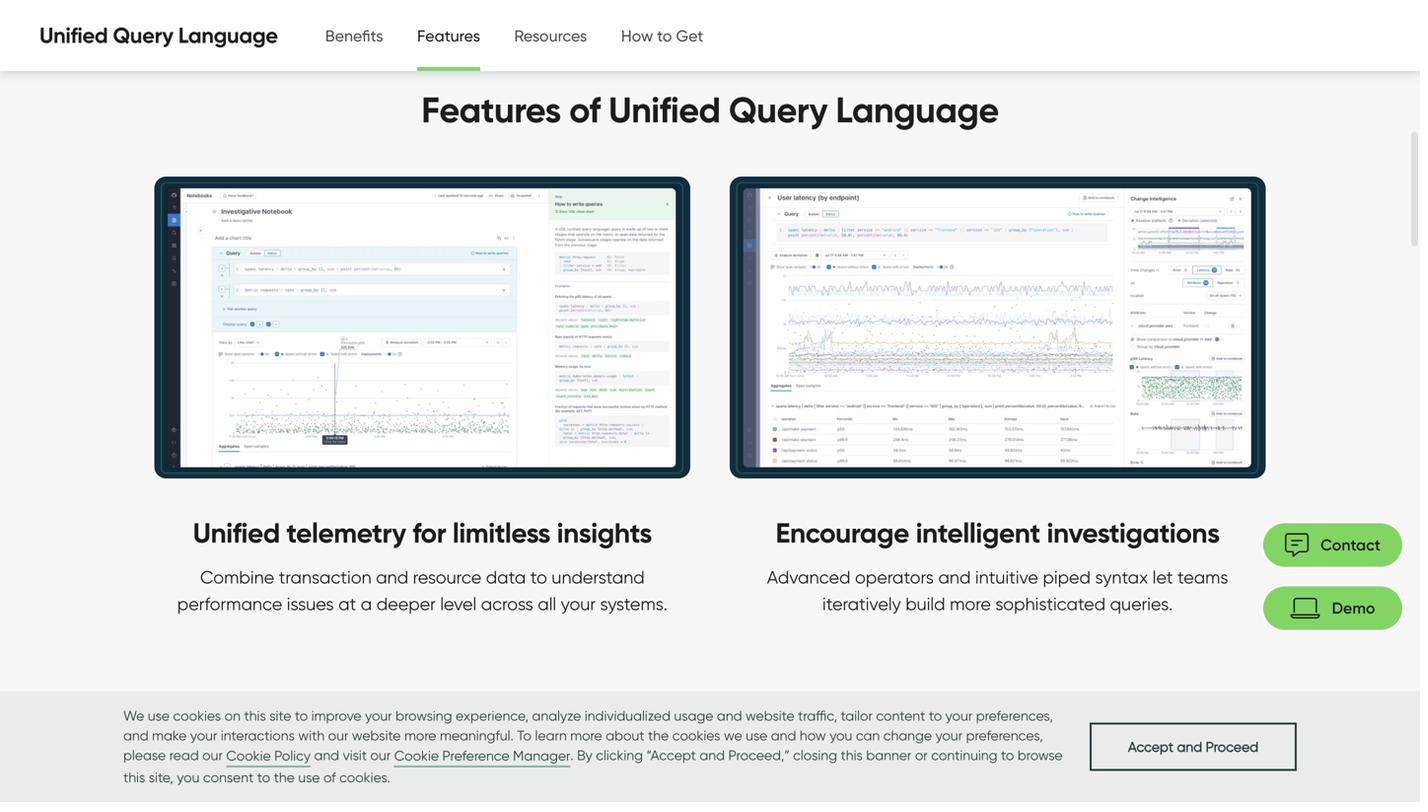 Task type: describe. For each thing, give the bounding box(es) containing it.
individualized
[[585, 707, 671, 724]]

1 cookie from the left
[[226, 747, 271, 764]]

our inside cookie policy and visit our cookie preference manager
[[370, 747, 391, 764]]

cookies.
[[339, 769, 391, 786]]

and inside cookie policy and visit our cookie preference manager
[[314, 747, 339, 764]]

learn
[[535, 727, 567, 744]]

. by clicking "accept and proceed," closing this banner or continuing to browse this site, you consent to the use of cookies.
[[123, 747, 1063, 786]]

preference
[[442, 747, 510, 764]]

can
[[856, 727, 880, 744]]

and up we
[[717, 707, 742, 724]]

interactions
[[221, 727, 295, 744]]

about
[[606, 727, 645, 744]]

policy
[[274, 747, 311, 764]]

"accept
[[647, 747, 696, 764]]

experience,
[[456, 707, 529, 724]]

this inside we use cookies on this site to improve your browsing experience, analyze individualized usage and website traffic, tailor content to your preferences, and make your interactions with our website more meaningful. to learn more about the cookies we use and how you can change your preferences, please read our
[[244, 707, 266, 724]]

banner
[[866, 747, 912, 764]]

the inside . by clicking "accept and proceed," closing this banner or continuing to browse this site, you consent to the use of cookies.
[[274, 769, 295, 786]]

2 horizontal spatial use
[[746, 727, 768, 744]]

to right 'site'
[[295, 707, 308, 724]]

accept and proceed
[[1128, 738, 1259, 755]]

we
[[724, 727, 742, 744]]

0 vertical spatial preferences,
[[976, 707, 1053, 724]]

use inside . by clicking "accept and proceed," closing this banner or continuing to browse this site, you consent to the use of cookies.
[[298, 769, 320, 786]]

clicking
[[596, 747, 643, 764]]

and inside . by clicking "accept and proceed," closing this banner or continuing to browse this site, you consent to the use of cookies.
[[700, 747, 725, 764]]

on
[[225, 707, 241, 724]]

0 horizontal spatial cookies
[[173, 707, 221, 724]]

we
[[123, 707, 144, 724]]

accept
[[1128, 738, 1174, 755]]

visit
[[343, 747, 367, 764]]

browse
[[1018, 747, 1063, 764]]

or
[[915, 747, 928, 764]]

we use cookies on this site to improve your browsing experience, analyze individualized usage and website traffic, tailor content to your preferences, and make your interactions with our website more meaningful. to learn more about the cookies we use and how you can change your preferences, please read our
[[123, 707, 1053, 764]]

site,
[[149, 769, 173, 786]]

1 more from the left
[[404, 727, 437, 744]]

site
[[270, 707, 291, 724]]

.
[[571, 747, 574, 764]]

closing
[[793, 747, 838, 764]]

you inside we use cookies on this site to improve your browsing experience, analyze individualized usage and website traffic, tailor content to your preferences, and make your interactions with our website more meaningful. to learn more about the cookies we use and how you can change your preferences, please read our
[[830, 727, 853, 744]]

by
[[577, 747, 593, 764]]

please
[[123, 747, 166, 764]]

the inside we use cookies on this site to improve your browsing experience, analyze individualized usage and website traffic, tailor content to your preferences, and make your interactions with our website more meaningful. to learn more about the cookies we use and how you can change your preferences, please read our
[[648, 727, 669, 744]]



Task type: locate. For each thing, give the bounding box(es) containing it.
0 vertical spatial cookies
[[173, 707, 221, 724]]

0 vertical spatial you
[[830, 727, 853, 744]]

2 vertical spatial this
[[123, 769, 145, 786]]

change
[[884, 727, 932, 744]]

cookie
[[226, 747, 271, 764], [394, 747, 439, 764]]

the
[[648, 727, 669, 744], [274, 769, 295, 786]]

0 horizontal spatial our
[[202, 747, 223, 764]]

your
[[365, 707, 392, 724], [946, 707, 973, 724], [190, 727, 217, 744], [936, 727, 963, 744]]

1 horizontal spatial use
[[298, 769, 320, 786]]

the down policy
[[274, 769, 295, 786]]

cookie policy and visit our cookie preference manager
[[226, 747, 571, 764]]

cookies up make
[[173, 707, 221, 724]]

with
[[298, 727, 325, 744]]

our down improve
[[328, 727, 349, 744]]

1 vertical spatial cookies
[[673, 727, 721, 744]]

proceed,"
[[729, 747, 790, 764]]

to
[[517, 727, 532, 744]]

2 vertical spatial use
[[298, 769, 320, 786]]

cookie down interactions
[[226, 747, 271, 764]]

0 vertical spatial website
[[746, 707, 795, 724]]

more down browsing
[[404, 727, 437, 744]]

continuing
[[931, 747, 998, 764]]

how
[[800, 727, 826, 744]]

you down read
[[177, 769, 200, 786]]

this down can
[[841, 747, 863, 764]]

this up interactions
[[244, 707, 266, 724]]

browsing
[[396, 707, 452, 724]]

website up "proceed,""
[[746, 707, 795, 724]]

0 horizontal spatial website
[[352, 727, 401, 744]]

0 horizontal spatial use
[[148, 707, 170, 724]]

this down please
[[123, 769, 145, 786]]

0 horizontal spatial cookie
[[226, 747, 271, 764]]

0 vertical spatial this
[[244, 707, 266, 724]]

read
[[169, 747, 199, 764]]

traffic,
[[798, 707, 837, 724]]

accept and proceed button
[[1090, 722, 1297, 771]]

our right visit
[[370, 747, 391, 764]]

to
[[295, 707, 308, 724], [929, 707, 942, 724], [1001, 747, 1014, 764], [257, 769, 270, 786]]

our up consent
[[202, 747, 223, 764]]

1 horizontal spatial cookies
[[673, 727, 721, 744]]

meaningful.
[[440, 727, 514, 744]]

cookie policy link
[[226, 746, 311, 767]]

cookie down browsing
[[394, 747, 439, 764]]

and right accept
[[1177, 738, 1203, 755]]

2 horizontal spatial this
[[841, 747, 863, 764]]

use left the of
[[298, 769, 320, 786]]

1 vertical spatial use
[[746, 727, 768, 744]]

and down 'we'
[[123, 727, 149, 744]]

this
[[244, 707, 266, 724], [841, 747, 863, 764], [123, 769, 145, 786]]

manager
[[513, 747, 571, 764]]

1 horizontal spatial website
[[746, 707, 795, 724]]

2 more from the left
[[570, 727, 602, 744]]

to up change
[[929, 707, 942, 724]]

and
[[717, 707, 742, 724], [123, 727, 149, 744], [771, 727, 796, 744], [1177, 738, 1203, 755], [314, 747, 339, 764], [700, 747, 725, 764]]

0 horizontal spatial you
[[177, 769, 200, 786]]

our
[[328, 727, 349, 744], [202, 747, 223, 764], [370, 747, 391, 764]]

0 horizontal spatial the
[[274, 769, 295, 786]]

1 vertical spatial you
[[177, 769, 200, 786]]

0 vertical spatial the
[[648, 727, 669, 744]]

0 vertical spatial use
[[148, 707, 170, 724]]

1 vertical spatial the
[[274, 769, 295, 786]]

1 horizontal spatial you
[[830, 727, 853, 744]]

1 vertical spatial preferences,
[[966, 727, 1043, 744]]

the up ""accept"
[[648, 727, 669, 744]]

1 vertical spatial this
[[841, 747, 863, 764]]

of
[[324, 769, 336, 786]]

make
[[152, 727, 187, 744]]

preferences,
[[976, 707, 1053, 724], [966, 727, 1043, 744]]

improve
[[311, 707, 362, 724]]

1 horizontal spatial our
[[328, 727, 349, 744]]

you inside . by clicking "accept and proceed," closing this banner or continuing to browse this site, you consent to the use of cookies.
[[177, 769, 200, 786]]

0 horizontal spatial more
[[404, 727, 437, 744]]

0 horizontal spatial this
[[123, 769, 145, 786]]

to left browse
[[1001, 747, 1014, 764]]

more up the by at the bottom of the page
[[570, 727, 602, 744]]

cookie preference manager link
[[394, 746, 571, 767]]

use
[[148, 707, 170, 724], [746, 727, 768, 744], [298, 769, 320, 786]]

consent
[[203, 769, 254, 786]]

tailor
[[841, 707, 873, 724]]

analyze
[[532, 707, 581, 724]]

and inside button
[[1177, 738, 1203, 755]]

1 horizontal spatial cookie
[[394, 747, 439, 764]]

cookies
[[173, 707, 221, 724], [673, 727, 721, 744]]

content
[[876, 707, 926, 724]]

to down cookie policy link
[[257, 769, 270, 786]]

you down "tailor"
[[830, 727, 853, 744]]

2 cookie from the left
[[394, 747, 439, 764]]

1 horizontal spatial the
[[648, 727, 669, 744]]

more
[[404, 727, 437, 744], [570, 727, 602, 744]]

cookies down usage
[[673, 727, 721, 744]]

use up make
[[148, 707, 170, 724]]

use up "proceed,""
[[746, 727, 768, 744]]

proceed
[[1206, 738, 1259, 755]]

2 horizontal spatial our
[[370, 747, 391, 764]]

and down we
[[700, 747, 725, 764]]

and left 'how'
[[771, 727, 796, 744]]

you
[[830, 727, 853, 744], [177, 769, 200, 786]]

usage
[[674, 707, 714, 724]]

and up the of
[[314, 747, 339, 764]]

1 vertical spatial website
[[352, 727, 401, 744]]

website up visit
[[352, 727, 401, 744]]

1 horizontal spatial more
[[570, 727, 602, 744]]

website
[[746, 707, 795, 724], [352, 727, 401, 744]]

1 horizontal spatial this
[[244, 707, 266, 724]]



Task type: vqa. For each thing, say whether or not it's contained in the screenshot.
right the you
yes



